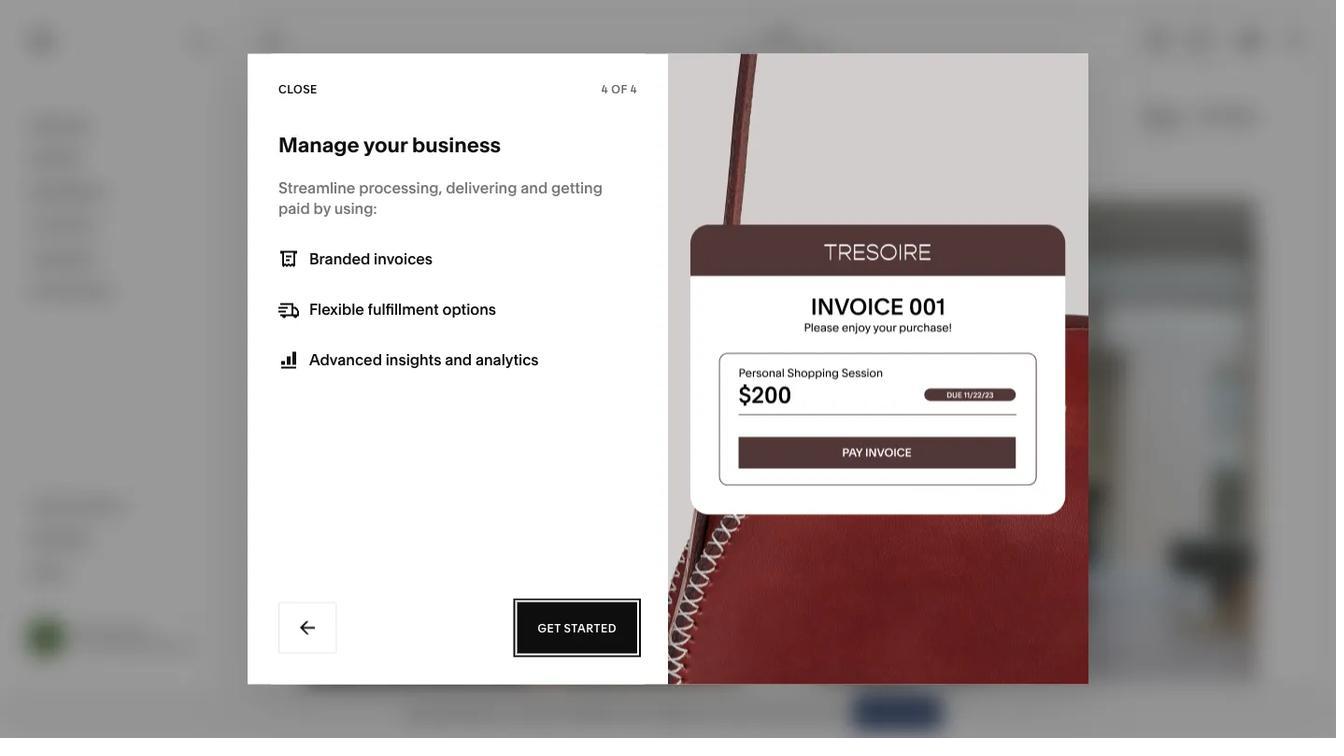 Task type: describe. For each thing, give the bounding box(es) containing it.
site.
[[814, 705, 839, 721]]

1 vertical spatial your
[[783, 705, 811, 721]]

work
[[766, 26, 794, 40]]

branded
[[309, 250, 370, 268]]

close button
[[279, 73, 318, 107]]

manage
[[279, 132, 360, 157]]

branded invoices
[[309, 250, 433, 268]]

advanced insights and analytics
[[309, 351, 539, 369]]

analytics
[[476, 351, 539, 369]]

published
[[781, 41, 834, 55]]

scheduling link
[[31, 281, 207, 303]]

marketing
[[31, 182, 103, 200]]

2 4 from the left
[[631, 83, 637, 96]]

website
[[31, 116, 89, 134]]

by
[[314, 200, 331, 218]]

advanced
[[309, 351, 382, 369]]

help link
[[31, 562, 64, 582]]

getting
[[551, 179, 603, 197]]

paid
[[279, 200, 310, 218]]

get
[[538, 621, 561, 635]]

started
[[564, 621, 617, 635]]

processing,
[[359, 179, 443, 197]]

in
[[497, 705, 508, 721]]

get
[[664, 705, 685, 721]]

your
[[406, 705, 433, 721]]

4 of 4
[[602, 83, 637, 96]]

scheduling
[[31, 282, 111, 300]]

now
[[619, 705, 646, 721]]

your trial ends in 14 days. upgrade now to get the most out of your site.
[[406, 705, 839, 721]]

14
[[511, 705, 523, 721]]

1 vertical spatial and
[[445, 351, 472, 369]]

work portfolio · published
[[727, 26, 834, 55]]

streamline processing, delivering and getting paid by using:
[[279, 179, 603, 218]]

invoices
[[374, 250, 433, 268]]

gary orlando orlandogary85@gmail.com
[[74, 624, 217, 652]]

selling
[[31, 149, 79, 167]]

ends
[[463, 705, 494, 721]]

options
[[443, 300, 496, 319]]

using:
[[334, 200, 377, 218]]

1 horizontal spatial of
[[769, 705, 781, 721]]

orlandogary85@gmail.com
[[74, 639, 217, 652]]

days.
[[527, 705, 559, 721]]

manage your business
[[279, 132, 501, 157]]

insights
[[386, 351, 442, 369]]

orlando
[[102, 624, 146, 637]]

library
[[75, 496, 124, 514]]



Task type: locate. For each thing, give the bounding box(es) containing it.
4
[[602, 83, 608, 96], [631, 83, 637, 96]]

and inside 'streamline processing, delivering and getting paid by using:'
[[521, 179, 548, 197]]

out
[[745, 705, 765, 721]]

close
[[279, 83, 318, 96]]

and left getting
[[521, 179, 548, 197]]

marketing link
[[31, 181, 207, 203]]

1 horizontal spatial your
[[783, 705, 811, 721]]

get started button
[[517, 602, 637, 654]]

and
[[521, 179, 548, 197], [445, 351, 472, 369]]

website link
[[31, 115, 207, 137]]

settings link
[[31, 529, 207, 550]]

your left site.
[[783, 705, 811, 721]]

edit
[[260, 34, 286, 47]]

asset
[[31, 496, 71, 514]]

·
[[775, 41, 778, 55]]

0 horizontal spatial of
[[611, 83, 627, 96]]

trial
[[437, 705, 460, 721]]

the
[[688, 705, 708, 721]]

1 horizontal spatial and
[[521, 179, 548, 197]]

your
[[364, 132, 408, 157], [783, 705, 811, 721]]

analytics link
[[31, 248, 207, 270]]

1 4 from the left
[[602, 83, 608, 96]]

upgrade
[[562, 705, 616, 721]]

contacts
[[31, 215, 95, 234]]

help
[[31, 563, 64, 581]]

streamline
[[279, 179, 356, 197]]

1 vertical spatial of
[[769, 705, 781, 721]]

0 vertical spatial of
[[611, 83, 627, 96]]

0 horizontal spatial your
[[364, 132, 408, 157]]

business
[[412, 132, 501, 157]]

selling link
[[31, 148, 207, 170]]

get started
[[538, 621, 617, 635]]

flexible
[[309, 300, 364, 319]]

analytics
[[31, 249, 97, 267]]

0 horizontal spatial and
[[445, 351, 472, 369]]

asset library
[[31, 496, 124, 514]]

0 horizontal spatial 4
[[602, 83, 608, 96]]

1 horizontal spatial 4
[[631, 83, 637, 96]]

asset library link
[[31, 495, 207, 517]]

portfolio
[[727, 41, 773, 55]]

gary
[[74, 624, 100, 637]]

to
[[649, 705, 661, 721]]

contacts link
[[31, 214, 207, 236]]

settings
[[31, 529, 90, 548]]

fulfillment
[[368, 300, 439, 319]]

0 vertical spatial and
[[521, 179, 548, 197]]

delivering
[[446, 179, 517, 197]]

tab list
[[1136, 26, 1222, 56]]

of
[[611, 83, 627, 96], [769, 705, 781, 721]]

and right insights
[[445, 351, 472, 369]]

most
[[711, 705, 742, 721]]

your up the processing,
[[364, 132, 408, 157]]

flexible fulfillment options
[[309, 300, 496, 319]]

edit button
[[248, 23, 299, 58]]

0 vertical spatial your
[[364, 132, 408, 157]]



Task type: vqa. For each thing, say whether or not it's contained in the screenshot.
will
no



